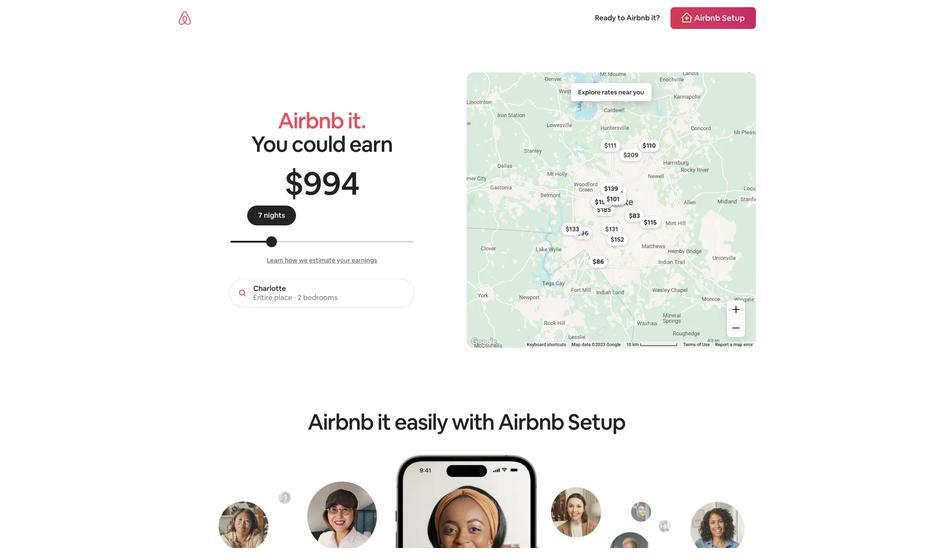 Task type: vqa. For each thing, say whether or not it's contained in the screenshot.
payments,
no



Task type: locate. For each thing, give the bounding box(es) containing it.
10 km
[[626, 342, 640, 347]]

$209
[[623, 151, 638, 159]]

airbnb it. you could earn
[[251, 107, 393, 158]]

$100
[[596, 201, 611, 209]]

airbnb setup
[[498, 408, 626, 436]]

$100 button
[[592, 199, 615, 212]]

charlotte entire place · 2 bedrooms
[[253, 284, 338, 302]]

$83
[[629, 212, 640, 220]]

report a map error link
[[716, 342, 753, 347]]

$133
[[566, 225, 579, 233]]

terms
[[683, 342, 696, 347]]

$133 button
[[561, 223, 583, 236]]

1 horizontal spatial 9
[[322, 162, 340, 204]]

a smiling superhost in the airbnb app. text informs us that her name is myranda, she has three years' experience hosting in little rock, and her airbnb rating is 4.96 stars out of 5. image
[[177, 453, 756, 548], [177, 453, 756, 548]]

$131 button
[[601, 223, 622, 235]]

$86
[[593, 258, 604, 266]]

near
[[619, 88, 632, 96]]

$314
[[603, 196, 617, 204]]

airbnb for airbnb it easily with airbnb setup
[[308, 408, 374, 436]]

7 nights at an estimated
[[261, 210, 343, 220]]

you
[[251, 130, 288, 158]]

use
[[702, 342, 710, 347]]

airbnb it easily with airbnb setup
[[308, 408, 626, 436]]

10 km button
[[624, 342, 681, 348]]

0 horizontal spatial 9
[[303, 162, 321, 204]]

10
[[626, 342, 632, 347]]

$86 $139
[[593, 184, 618, 266]]

$105 button
[[605, 185, 627, 198]]

$110 button
[[639, 139, 660, 152]]

charlotte
[[253, 284, 286, 293]]

None range field
[[230, 241, 414, 243]]

to
[[618, 13, 625, 23]]

map data ©2023 google
[[572, 342, 621, 347]]

$115 button
[[640, 216, 661, 228]]

google image
[[469, 336, 499, 348]]

an
[[298, 210, 306, 220]]

airbnb for airbnb setup
[[694, 13, 721, 23]]

airbnb homepage image
[[177, 11, 192, 25]]

9 left 4
[[322, 162, 340, 204]]

$152
[[609, 195, 623, 203], [609, 196, 623, 204], [611, 236, 624, 244]]

$152 button
[[605, 193, 627, 205], [605, 193, 627, 206], [606, 233, 628, 246]]

keyboard shortcuts
[[527, 342, 566, 347]]

4
[[341, 162, 359, 204]]

2 9 from the left
[[322, 162, 340, 204]]

airbnb inside "airbnb it. you could earn"
[[278, 107, 344, 135]]

of
[[697, 342, 701, 347]]

airbnb
[[694, 13, 721, 23], [627, 13, 650, 23], [278, 107, 344, 135], [308, 408, 374, 436]]

$185
[[597, 206, 611, 214]]

9
[[303, 162, 321, 204], [322, 162, 340, 204]]

earn
[[349, 130, 393, 158]]

learn how we estimate your earnings button
[[267, 256, 377, 264]]

we
[[299, 256, 308, 264]]

report a map error
[[716, 342, 753, 347]]

km
[[633, 342, 639, 347]]

map
[[734, 342, 743, 347]]

setup
[[722, 13, 745, 23]]

airbnb for airbnb it. you could earn
[[278, 107, 344, 135]]

could
[[292, 130, 345, 158]]

$83 button
[[625, 210, 644, 222]]

it
[[378, 408, 391, 436]]

$150 $125
[[595, 195, 623, 206]]

rates
[[602, 88, 617, 96]]

earnings
[[352, 256, 377, 264]]

estimated
[[308, 210, 341, 220]]

$125
[[609, 195, 623, 203]]

$110
[[643, 142, 656, 150]]

$96 button
[[573, 227, 592, 240]]

9 right $
[[303, 162, 321, 204]]



Task type: describe. For each thing, give the bounding box(es) containing it.
easily
[[395, 408, 448, 436]]

how
[[285, 256, 298, 264]]

explore rates near you button
[[571, 83, 652, 101]]

terms of use link
[[683, 342, 710, 347]]

data
[[582, 342, 591, 347]]

7
[[261, 210, 265, 220]]

$314 button
[[599, 193, 621, 206]]

place
[[274, 293, 292, 302]]

$139 button
[[600, 182, 622, 195]]

zoom out image
[[732, 325, 740, 332]]

$150
[[595, 198, 609, 206]]

ready to airbnb it?
[[595, 13, 660, 23]]

$105
[[609, 188, 623, 196]]

explore
[[578, 88, 601, 96]]

ready
[[595, 13, 616, 23]]

$
[[285, 162, 303, 204]]

shortcuts
[[547, 342, 566, 347]]

$86 button
[[588, 255, 608, 268]]

with
[[452, 408, 494, 436]]

entire
[[253, 293, 273, 302]]

a
[[730, 342, 733, 347]]

$101
[[606, 195, 620, 203]]

at
[[290, 210, 296, 220]]

you
[[633, 88, 644, 96]]

your
[[337, 256, 350, 264]]

error
[[744, 342, 753, 347]]

$185 $152 $100 $152
[[596, 196, 624, 244]]

google
[[607, 342, 621, 347]]

keyboard
[[527, 342, 546, 347]]

map region
[[378, 0, 840, 455]]

$101 button
[[602, 193, 624, 205]]

$131
[[605, 225, 618, 233]]

7 nights button
[[261, 210, 288, 220]]

it.
[[348, 107, 366, 135]]

©2023
[[592, 342, 606, 347]]

bedrooms
[[303, 293, 338, 302]]

estimate
[[309, 256, 336, 264]]

nights
[[267, 210, 288, 220]]

2
[[298, 293, 302, 302]]

keyboard shortcuts button
[[527, 342, 566, 348]]

zoom in image
[[732, 306, 740, 313]]

it?
[[652, 13, 660, 23]]

$111 button
[[600, 139, 620, 152]]

airbnb setup
[[694, 13, 745, 23]]

terms of use
[[683, 342, 710, 347]]

learn how we estimate your earnings
[[267, 256, 377, 264]]

explore rates near you
[[578, 88, 644, 96]]

$185 button
[[593, 204, 615, 216]]

$115
[[644, 218, 657, 226]]

$125 button
[[605, 193, 627, 205]]

$139
[[604, 184, 618, 193]]

learn
[[267, 256, 284, 264]]

$96
[[577, 229, 588, 237]]

report
[[716, 342, 729, 347]]

·
[[294, 293, 296, 302]]

map
[[572, 342, 581, 347]]

airbnb setup link
[[671, 7, 756, 29]]

$209 button
[[619, 149, 642, 161]]

$ 9 9 4
[[285, 162, 359, 204]]

$111
[[604, 142, 616, 150]]

1 9 from the left
[[303, 162, 321, 204]]



